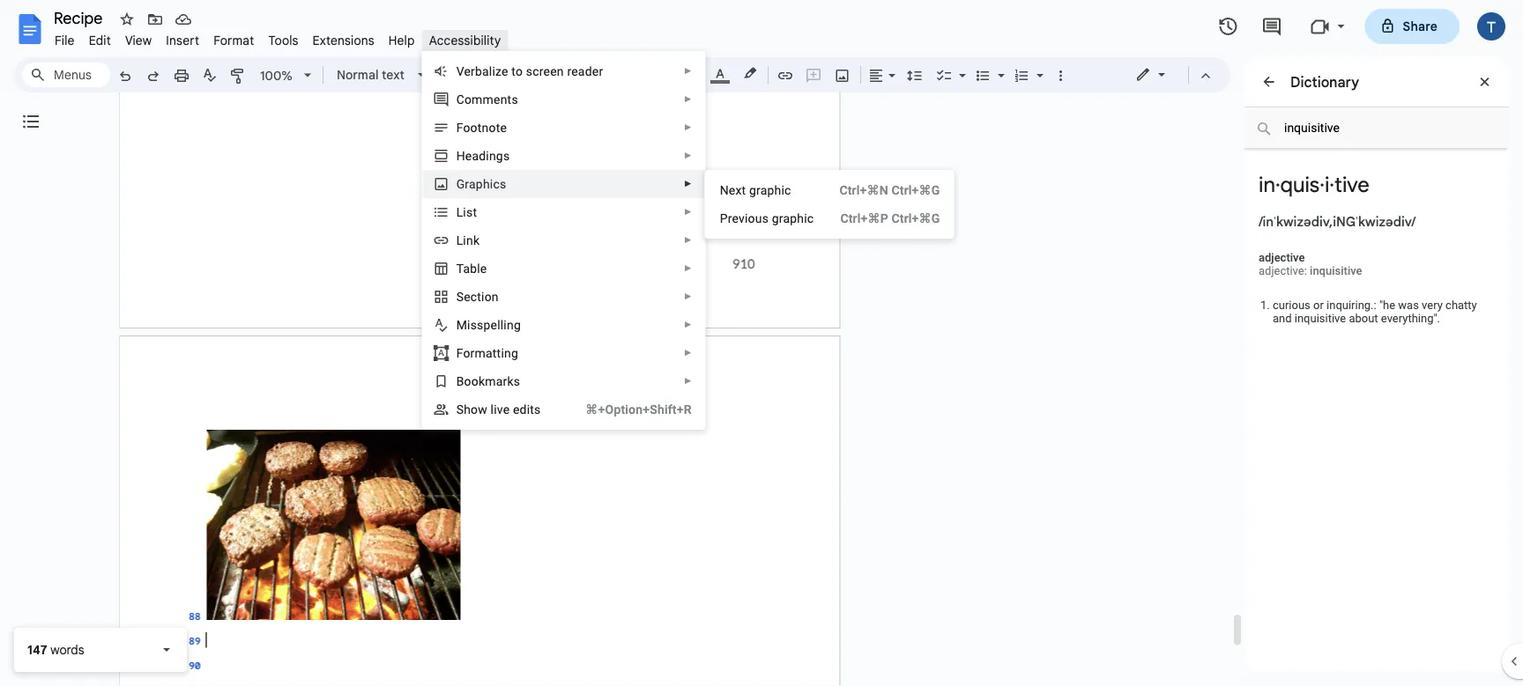 Task type: locate. For each thing, give the bounding box(es) containing it.
view menu item
[[118, 30, 159, 51]]

"he
[[1380, 299, 1396, 312]]

5 ► from the top
[[684, 179, 693, 189]]

verbalize to screen reader s element
[[456, 64, 609, 78]]

2 / from the left
[[1412, 213, 1416, 230]]

raphics
[[465, 177, 506, 191]]

tools menu item
[[261, 30, 306, 51]]

b
[[456, 374, 464, 389]]

menu bar inside menu bar banner
[[48, 23, 508, 52]]

► for h eadings
[[684, 151, 693, 161]]

insert
[[166, 33, 199, 48]]

► for rmatting
[[684, 348, 693, 358]]

/
[[1259, 213, 1263, 230], [1412, 213, 1416, 230]]

graphics g element
[[456, 177, 512, 191]]

1 ctrl+⌘g from the top
[[892, 183, 940, 197]]

► for on
[[684, 292, 693, 302]]

ctrl+⌘n
[[840, 183, 889, 197]]

6 ► from the top
[[684, 207, 693, 217]]

0 vertical spatial inquisitive
[[1310, 264, 1363, 278]]

edits
[[513, 402, 541, 417]]

n
[[482, 120, 489, 135]]

7 ► from the top
[[684, 235, 693, 246]]

/ up adjective
[[1259, 213, 1263, 230]]

0 horizontal spatial /
[[1259, 213, 1263, 230]]

2 ► from the top
[[684, 94, 693, 104]]

headings h element
[[456, 149, 515, 163]]

10 ► from the top
[[684, 320, 693, 330]]

format menu item
[[206, 30, 261, 51]]

9 ► from the top
[[684, 292, 693, 302]]

graphic up previous graphic p element
[[749, 183, 791, 197]]

ctrl+⌘p ctrl+⌘g element
[[819, 210, 940, 227]]

everything"
[[1381, 312, 1438, 325]]

ctrl+⌘g
[[892, 183, 940, 197], [892, 211, 940, 226]]

misspelling m element
[[456, 318, 526, 332]]

1 vertical spatial ctrl+⌘g
[[892, 211, 940, 226]]

f
[[456, 346, 463, 361]]

accessibility
[[429, 33, 501, 48]]

foot n ote
[[456, 120, 507, 135]]

isspelling
[[467, 318, 521, 332]]

graphic for p revious graphic
[[772, 211, 814, 226]]

foot
[[456, 120, 482, 135]]

footnote n element
[[456, 120, 512, 135]]

Zoom field
[[253, 63, 319, 89]]

12 ► from the top
[[684, 376, 693, 387]]

► for l ist
[[684, 207, 693, 217]]

inquisitive right and
[[1295, 312, 1346, 325]]

previous graphic p element
[[720, 211, 819, 226]]

⌘+option+shift+r
[[586, 402, 692, 417]]

Search dictionary text field
[[1245, 108, 1508, 149]]

1 vertical spatial graphic
[[772, 211, 814, 226]]

text color image
[[711, 63, 730, 84]]

omments
[[465, 92, 518, 107]]

menu containing n
[[705, 170, 954, 239]]

► for b ookmarks
[[684, 376, 693, 387]]

2 ctrl+⌘g from the top
[[892, 211, 940, 226]]

► for ote
[[684, 123, 693, 133]]

styles list. normal text selected. option
[[337, 63, 407, 87]]

inquisitive
[[1310, 264, 1363, 278], [1295, 312, 1346, 325]]

about
[[1349, 312, 1379, 325]]

3 ► from the top
[[684, 123, 693, 133]]

normal
[[337, 67, 379, 82]]

normal text
[[337, 67, 405, 82]]

inquisitive up curious or inquiring.
[[1310, 264, 1363, 278]]

and
[[1273, 312, 1292, 325]]

curious
[[1273, 299, 1311, 312]]

p
[[720, 211, 728, 226]]

4 ► from the top
[[684, 151, 693, 161]]

menu bar
[[48, 23, 508, 52]]

lin k
[[456, 233, 480, 248]]

tools
[[268, 33, 299, 48]]

text
[[382, 67, 405, 82]]

e
[[503, 402, 510, 417]]

0 vertical spatial graphic
[[749, 183, 791, 197]]

creen
[[533, 64, 564, 78]]

share
[[1403, 19, 1438, 34]]

insert image image
[[833, 63, 853, 87]]

.
[[1438, 312, 1441, 325]]

1 / from the left
[[1259, 213, 1263, 230]]

Star checkbox
[[115, 7, 139, 32]]

chatty
[[1446, 299, 1477, 312]]

inquisitive inside the adjective adjective: inquisitive
[[1310, 264, 1363, 278]]

1 vertical spatial inquisitive
[[1295, 312, 1346, 325]]

8 ► from the top
[[684, 264, 693, 274]]

ctrl+⌘g for ctrl+⌘n ctrl+⌘g
[[892, 183, 940, 197]]

curious or inquiring.
[[1273, 299, 1374, 312]]

revious
[[728, 211, 769, 226]]

g
[[456, 177, 465, 191]]

words
[[50, 643, 84, 658]]

graphic for n ext graphic
[[749, 183, 791, 197]]

graphic
[[749, 183, 791, 197], [772, 211, 814, 226]]

menu
[[422, 0, 706, 687], [705, 170, 954, 239]]

/ inˈkwizədiv, ingˈkwizədiv /
[[1259, 213, 1416, 230]]

0 vertical spatial ctrl+⌘g
[[892, 183, 940, 197]]

graphic right revious
[[772, 211, 814, 226]]

menu bar containing file
[[48, 23, 508, 52]]

m isspelling
[[456, 318, 521, 332]]

verbalize to s creen reader
[[456, 64, 603, 78]]

1 ► from the top
[[684, 66, 693, 76]]

1 horizontal spatial /
[[1412, 213, 1416, 230]]

ext
[[729, 183, 746, 197]]

comments c element
[[456, 92, 524, 107]]

⌘+option+shift+r element
[[565, 401, 692, 419]]

main toolbar
[[109, 0, 1075, 684]]

11 ► from the top
[[684, 348, 693, 358]]

►
[[684, 66, 693, 76], [684, 94, 693, 104], [684, 123, 693, 133], [684, 151, 693, 161], [684, 179, 693, 189], [684, 207, 693, 217], [684, 235, 693, 246], [684, 264, 693, 274], [684, 292, 693, 302], [684, 320, 693, 330], [684, 348, 693, 358], [684, 376, 693, 387]]

ctrl+⌘g up ctrl+⌘p ctrl+⌘g
[[892, 183, 940, 197]]

ctrl+⌘g down ctrl+⌘n ctrl+⌘g
[[892, 211, 940, 226]]

/ up was
[[1412, 213, 1416, 230]]

i
[[481, 290, 485, 304]]



Task type: describe. For each thing, give the bounding box(es) containing it.
formatting o element
[[456, 346, 524, 361]]

► for creen reader
[[684, 66, 693, 76]]

ookmarks
[[464, 374, 520, 389]]

b ookmarks
[[456, 374, 520, 389]]

format
[[214, 33, 254, 48]]

c
[[456, 92, 465, 107]]

inquisitive inside "he was very chatty and inquisitive about everything"
[[1295, 312, 1346, 325]]

► for t able
[[684, 264, 693, 274]]

accessibility menu item
[[422, 30, 508, 51]]

mode and view toolbar
[[1122, 57, 1220, 93]]

m
[[456, 318, 467, 332]]

insert menu item
[[159, 30, 206, 51]]

dictionary results for inquisitive section
[[1245, 57, 1509, 687]]

l
[[456, 205, 463, 220]]

extensions menu item
[[306, 30, 382, 51]]

147 words
[[27, 643, 84, 658]]

table t element
[[456, 261, 492, 276]]

share button
[[1365, 9, 1460, 44]]

in·quis·i·tive
[[1259, 172, 1370, 198]]

ctrl+⌘p ctrl+⌘g
[[841, 211, 940, 226]]

"he was very chatty and inquisitive about everything"
[[1273, 299, 1477, 325]]

h eadings
[[456, 149, 510, 163]]

f o rmatting
[[456, 346, 518, 361]]

adjective adjective: inquisitive
[[1259, 251, 1363, 278]]

inˈkwizədiv,
[[1263, 213, 1333, 230]]

rmatting
[[470, 346, 518, 361]]

ctrl+⌘n ctrl+⌘g element
[[819, 182, 940, 199]]

adjective:
[[1259, 264, 1307, 278]]

bookmarks b element
[[456, 374, 526, 389]]

inquiring.
[[1327, 299, 1374, 312]]

n
[[720, 183, 729, 197]]

Zoom text field
[[256, 63, 298, 88]]

highlight color image
[[741, 63, 760, 84]]

next graphic n element
[[720, 183, 797, 197]]

help
[[389, 33, 415, 48]]

extensions
[[313, 33, 374, 48]]

show
[[456, 402, 488, 417]]

Rename text field
[[48, 7, 113, 28]]

Menus field
[[22, 63, 110, 87]]

view
[[125, 33, 152, 48]]

adjective
[[1259, 251, 1305, 264]]

o
[[463, 346, 470, 361]]

or
[[1314, 299, 1324, 312]]

k
[[473, 233, 480, 248]]

help menu item
[[382, 30, 422, 51]]

l ist
[[456, 205, 477, 220]]

ingˈkwizədiv
[[1333, 213, 1412, 230]]

in·quis·i·tive application
[[0, 0, 1524, 687]]

section i element
[[456, 290, 504, 304]]

reader
[[567, 64, 603, 78]]

g raphics
[[456, 177, 506, 191]]

n ext graphic
[[720, 183, 791, 197]]

► for m isspelling
[[684, 320, 693, 330]]

very
[[1422, 299, 1443, 312]]

liv
[[491, 402, 503, 417]]

file
[[55, 33, 75, 48]]

file menu item
[[48, 30, 82, 51]]

► for g raphics
[[684, 179, 693, 189]]

p revious graphic
[[720, 211, 814, 226]]

on
[[485, 290, 499, 304]]

lin
[[456, 233, 473, 248]]

list l element
[[456, 205, 482, 220]]

h
[[456, 149, 465, 163]]

edit menu item
[[82, 30, 118, 51]]

t able
[[456, 261, 487, 276]]

sect
[[456, 290, 481, 304]]

ote
[[489, 120, 507, 135]]

menu inside in·quis·i·tive application
[[705, 170, 954, 239]]

147
[[27, 643, 47, 658]]

t
[[456, 261, 463, 276]]

menu bar banner
[[0, 0, 1524, 687]]

ctrl+⌘p
[[841, 211, 889, 226]]

menu containing verbalize to
[[422, 0, 706, 687]]

line & paragraph spacing image
[[905, 63, 925, 87]]

s
[[526, 64, 533, 78]]

ist
[[463, 205, 477, 220]]

ctrl+⌘n ctrl+⌘g
[[840, 183, 940, 197]]

link k element
[[456, 233, 485, 248]]

was
[[1399, 299, 1419, 312]]

sect i on
[[456, 290, 499, 304]]

to
[[512, 64, 523, 78]]

ctrl+⌘g for ctrl+⌘p ctrl+⌘g
[[892, 211, 940, 226]]

► for lin k
[[684, 235, 693, 246]]

show live edits e element
[[456, 402, 546, 417]]

verbalize
[[456, 64, 508, 78]]

► for c omments
[[684, 94, 693, 104]]

able
[[463, 261, 487, 276]]

:
[[1374, 299, 1377, 312]]

c omments
[[456, 92, 518, 107]]

eadings
[[465, 149, 510, 163]]

dictionary
[[1291, 73, 1360, 91]]

dictionary heading
[[1291, 71, 1360, 93]]

edit
[[89, 33, 111, 48]]

show liv e edits
[[456, 402, 541, 417]]



Task type: vqa. For each thing, say whether or not it's contained in the screenshot.
File menu item
yes



